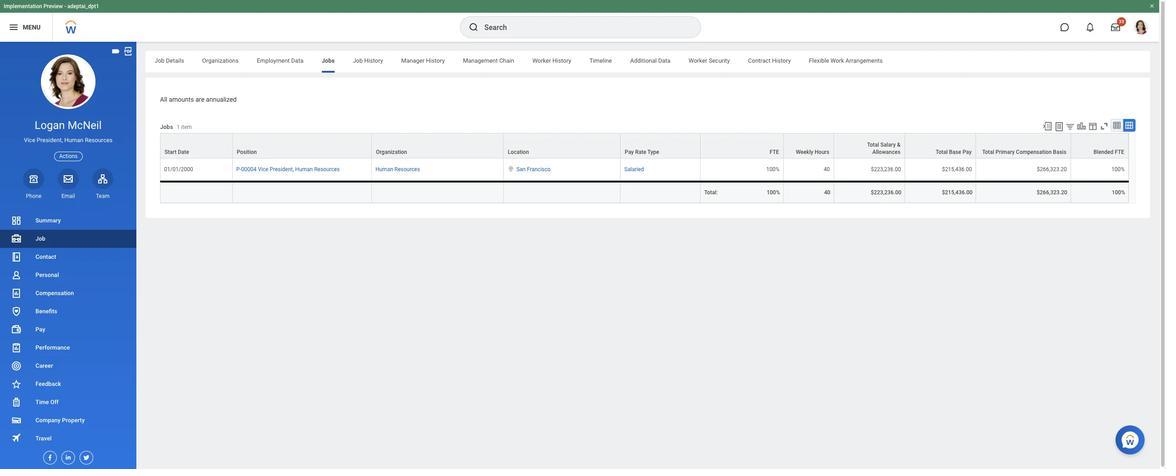 Task type: locate. For each thing, give the bounding box(es) containing it.
job details
[[155, 57, 184, 64]]

p-00004 vice president, human resources
[[236, 166, 340, 173]]

start date button
[[161, 134, 232, 158]]

40 for "row" containing total:
[[824, 189, 831, 196]]

2 horizontal spatial pay
[[963, 149, 972, 155]]

team
[[96, 193, 110, 200]]

0 vertical spatial $266,323.20
[[1037, 166, 1067, 173]]

item
[[181, 124, 192, 130]]

worker security
[[689, 57, 730, 64]]

2 horizontal spatial total
[[982, 149, 994, 155]]

$223,236.00
[[871, 166, 901, 173], [871, 189, 902, 196]]

annualized
[[206, 96, 237, 103]]

blended fte button
[[1071, 134, 1129, 158]]

1 horizontal spatial fte
[[1115, 149, 1124, 155]]

allowances
[[873, 149, 901, 155]]

1 40 from the top
[[824, 166, 830, 173]]

row up salaried link
[[160, 133, 1129, 159]]

worker right chain
[[533, 57, 551, 64]]

2 horizontal spatial human
[[376, 166, 393, 173]]

additional
[[630, 57, 657, 64]]

close environment banner image
[[1149, 3, 1155, 9]]

toolbar
[[1039, 119, 1136, 133]]

navigation pane region
[[0, 42, 136, 470]]

1 vertical spatial president,
[[270, 166, 294, 173]]

0 horizontal spatial human
[[64, 137, 83, 144]]

40 for "row" containing 01/01/2000
[[824, 166, 830, 173]]

resources down organization on the left top of the page
[[395, 166, 420, 173]]

personal image
[[11, 270, 22, 281]]

resources down mcneil
[[85, 137, 113, 144]]

0 vertical spatial 40
[[824, 166, 830, 173]]

jobs inside tab list
[[322, 57, 335, 64]]

-
[[64, 3, 66, 10]]

phone button
[[23, 169, 44, 200]]

total:
[[704, 189, 718, 196]]

contact image
[[11, 252, 22, 263]]

san francisco
[[517, 166, 551, 173]]

worker
[[533, 57, 551, 64], [689, 57, 707, 64]]

2 fte from the left
[[1115, 149, 1124, 155]]

1 horizontal spatial human
[[295, 166, 313, 173]]

view printable version (pdf) image
[[123, 46, 133, 56]]

company property link
[[0, 412, 136, 430]]

mail image
[[63, 174, 74, 184]]

1 vertical spatial jobs
[[160, 124, 173, 130]]

total left salary
[[867, 142, 879, 148]]

fte right blended
[[1115, 149, 1124, 155]]

profile logan mcneil image
[[1134, 20, 1149, 36]]

1 cell from the left
[[160, 181, 233, 203]]

chain
[[499, 57, 514, 64]]

summary image
[[11, 216, 22, 226]]

team logan mcneil element
[[92, 193, 113, 200]]

expand/collapse chart image
[[1077, 121, 1087, 131]]

1 vertical spatial vice
[[258, 166, 268, 173]]

pay inside navigation pane region
[[35, 326, 45, 333]]

row containing total:
[[160, 181, 1129, 203]]

travel
[[35, 436, 52, 442]]

1 $266,323.20 from the top
[[1037, 166, 1067, 173]]

1 vertical spatial compensation
[[35, 290, 74, 297]]

pay down the benefits
[[35, 326, 45, 333]]

all
[[160, 96, 167, 103]]

1 horizontal spatial president,
[[270, 166, 294, 173]]

menu banner
[[0, 0, 1159, 42]]

time off link
[[0, 394, 136, 412]]

Search Workday  search field
[[484, 17, 682, 37]]

jobs for jobs 1 item
[[160, 124, 173, 130]]

2 history from the left
[[426, 57, 445, 64]]

pay inside 'popup button'
[[625, 149, 634, 155]]

flexible
[[809, 57, 829, 64]]

human down position popup button at the top of the page
[[295, 166, 313, 173]]

management chain
[[463, 57, 514, 64]]

president, inside "row"
[[270, 166, 294, 173]]

worker left security
[[689, 57, 707, 64]]

1 vertical spatial $223,236.00
[[871, 189, 902, 196]]

fte left "weekly"
[[770, 149, 779, 155]]

total inside total salary & allowances
[[867, 142, 879, 148]]

pay right "base"
[[963, 149, 972, 155]]

0 horizontal spatial compensation
[[35, 290, 74, 297]]

start date
[[165, 149, 189, 155]]

total base pay
[[936, 149, 972, 155]]

time off image
[[11, 397, 22, 408]]

menu
[[23, 23, 41, 31]]

fte
[[770, 149, 779, 155], [1115, 149, 1124, 155]]

0 vertical spatial vice
[[24, 137, 35, 144]]

total left primary
[[982, 149, 994, 155]]

resources
[[85, 137, 113, 144], [314, 166, 340, 173], [395, 166, 420, 173]]

click to view/edit grid preferences image
[[1088, 121, 1098, 131]]

resources down position popup button at the top of the page
[[314, 166, 340, 173]]

4 history from the left
[[772, 57, 791, 64]]

$215,436.00
[[942, 166, 972, 173], [942, 189, 973, 196]]

0 vertical spatial president,
[[37, 137, 63, 144]]

management
[[463, 57, 498, 64]]

search image
[[468, 22, 479, 33]]

pay inside popup button
[[963, 149, 972, 155]]

history
[[364, 57, 383, 64], [426, 57, 445, 64], [553, 57, 571, 64], [772, 57, 791, 64]]

0 vertical spatial $215,436.00
[[942, 166, 972, 173]]

0 horizontal spatial jobs
[[160, 124, 173, 130]]

human down logan mcneil
[[64, 137, 83, 144]]

1 vertical spatial $266,323.20
[[1037, 189, 1068, 196]]

1 horizontal spatial data
[[658, 57, 671, 64]]

job history
[[353, 57, 383, 64]]

1 vertical spatial $215,436.00
[[942, 189, 973, 196]]

san
[[517, 166, 526, 173]]

manager
[[401, 57, 425, 64]]

notifications large image
[[1086, 23, 1095, 32]]

data for employment data
[[291, 57, 304, 64]]

1 horizontal spatial total
[[936, 149, 948, 155]]

president, down position popup button at the top of the page
[[270, 166, 294, 173]]

feedback image
[[11, 379, 22, 390]]

data right employment
[[291, 57, 304, 64]]

history for manager history
[[426, 57, 445, 64]]

1 horizontal spatial compensation
[[1016, 149, 1052, 155]]

2 40 from the top
[[824, 189, 831, 196]]

3 cell from the left
[[372, 181, 504, 203]]

1 $223,236.00 from the top
[[871, 166, 901, 173]]

1 data from the left
[[291, 57, 304, 64]]

row
[[160, 133, 1129, 159], [160, 159, 1129, 181], [160, 181, 1129, 203]]

1 vertical spatial 40
[[824, 189, 831, 196]]

3 row from the top
[[160, 181, 1129, 203]]

1 horizontal spatial worker
[[689, 57, 707, 64]]

$266,323.20
[[1037, 166, 1067, 173], [1037, 189, 1068, 196]]

2 $266,323.20 from the top
[[1037, 189, 1068, 196]]

list
[[0, 212, 136, 448]]

team link
[[92, 169, 113, 200]]

1 horizontal spatial resources
[[314, 166, 340, 173]]

0 vertical spatial compensation
[[1016, 149, 1052, 155]]

phone logan mcneil element
[[23, 193, 44, 200]]

job image
[[11, 234, 22, 245]]

history left manager
[[364, 57, 383, 64]]

pay image
[[11, 325, 22, 336]]

0 horizontal spatial president,
[[37, 137, 63, 144]]

compensation left basis
[[1016, 149, 1052, 155]]

organizations
[[202, 57, 239, 64]]

primary
[[996, 149, 1015, 155]]

tab list
[[146, 51, 1150, 73]]

job
[[155, 57, 165, 64], [353, 57, 363, 64], [35, 236, 45, 242]]

actions
[[59, 153, 78, 159]]

3 history from the left
[[553, 57, 571, 64]]

row containing 01/01/2000
[[160, 159, 1129, 181]]

human
[[64, 137, 83, 144], [295, 166, 313, 173], [376, 166, 393, 173]]

compensation down personal
[[35, 290, 74, 297]]

logan
[[35, 119, 65, 132]]

jobs left job history
[[322, 57, 335, 64]]

contact
[[35, 254, 56, 261]]

1 row from the top
[[160, 133, 1129, 159]]

base
[[949, 149, 961, 155]]

100%
[[767, 166, 780, 173], [1112, 166, 1125, 173], [767, 189, 780, 196], [1112, 189, 1125, 196]]

total
[[867, 142, 879, 148], [936, 149, 948, 155], [982, 149, 994, 155]]

san francisco link
[[517, 164, 551, 173]]

0 horizontal spatial data
[[291, 57, 304, 64]]

1 fte from the left
[[770, 149, 779, 155]]

$215,436.00 for "row" containing total:
[[942, 189, 973, 196]]

all amounts are annualized
[[160, 96, 237, 103]]

2 data from the left
[[658, 57, 671, 64]]

are
[[195, 96, 204, 103]]

2 horizontal spatial job
[[353, 57, 363, 64]]

pay rate type button
[[621, 134, 700, 158]]

worker for worker security
[[689, 57, 707, 64]]

vice right 00004
[[258, 166, 268, 173]]

row down pay rate type
[[160, 159, 1129, 181]]

1 horizontal spatial vice
[[258, 166, 268, 173]]

0 horizontal spatial total
[[867, 142, 879, 148]]

0 horizontal spatial resources
[[85, 137, 113, 144]]

company
[[35, 417, 61, 424]]

time off
[[35, 399, 59, 406]]

details
[[166, 57, 184, 64]]

0 horizontal spatial vice
[[24, 137, 35, 144]]

total for total base pay
[[936, 149, 948, 155]]

phone image
[[27, 174, 40, 184]]

2 worker from the left
[[689, 57, 707, 64]]

data right "additional"
[[658, 57, 671, 64]]

total left "base"
[[936, 149, 948, 155]]

career image
[[11, 361, 22, 372]]

1 horizontal spatial job
[[155, 57, 165, 64]]

1 horizontal spatial pay
[[625, 149, 634, 155]]

president,
[[37, 137, 63, 144], [270, 166, 294, 173]]

1 history from the left
[[364, 57, 383, 64]]

0 horizontal spatial fte
[[770, 149, 779, 155]]

benefits link
[[0, 303, 136, 321]]

cell
[[160, 181, 233, 203], [233, 181, 372, 203], [372, 181, 504, 203], [504, 181, 621, 203], [621, 181, 701, 203]]

property
[[62, 417, 85, 424]]

fte button
[[701, 134, 783, 158]]

data
[[291, 57, 304, 64], [658, 57, 671, 64]]

total primary compensation basis
[[982, 149, 1067, 155]]

vice down "logan"
[[24, 137, 35, 144]]

0 horizontal spatial job
[[35, 236, 45, 242]]

jobs
[[322, 57, 335, 64], [160, 124, 173, 130]]

expand table image
[[1125, 121, 1134, 130]]

inbox large image
[[1111, 23, 1120, 32]]

1 worker from the left
[[533, 57, 551, 64]]

jobs left 1
[[160, 124, 173, 130]]

row containing total salary & allowances
[[160, 133, 1129, 159]]

5 cell from the left
[[621, 181, 701, 203]]

personal
[[35, 272, 59, 279]]

history right contract
[[772, 57, 791, 64]]

arrangements
[[846, 57, 883, 64]]

benefits
[[35, 308, 57, 315]]

additional data
[[630, 57, 671, 64]]

history left timeline
[[553, 57, 571, 64]]

time
[[35, 399, 49, 406]]

2 row from the top
[[160, 159, 1129, 181]]

human down organization on the left top of the page
[[376, 166, 393, 173]]

timeline
[[590, 57, 612, 64]]

0 horizontal spatial worker
[[533, 57, 551, 64]]

vice inside navigation pane region
[[24, 137, 35, 144]]

contract history
[[748, 57, 791, 64]]

employment data
[[257, 57, 304, 64]]

0 vertical spatial jobs
[[322, 57, 335, 64]]

2 $223,236.00 from the top
[[871, 189, 902, 196]]

total for total primary compensation basis
[[982, 149, 994, 155]]

president, down "logan"
[[37, 137, 63, 144]]

history right manager
[[426, 57, 445, 64]]

0 vertical spatial $223,236.00
[[871, 166, 901, 173]]

performance
[[35, 345, 70, 351]]

2 horizontal spatial resources
[[395, 166, 420, 173]]

1 horizontal spatial jobs
[[322, 57, 335, 64]]

$266,323.20 for "row" containing total:
[[1037, 189, 1068, 196]]

0 horizontal spatial pay
[[35, 326, 45, 333]]

row down salaried
[[160, 181, 1129, 203]]

date
[[178, 149, 189, 155]]

career link
[[0, 357, 136, 376]]

pay left rate
[[625, 149, 634, 155]]



Task type: describe. For each thing, give the bounding box(es) containing it.
salaried
[[624, 166, 644, 173]]

total primary compensation basis button
[[976, 134, 1071, 158]]

security
[[709, 57, 730, 64]]

jobs 1 item
[[160, 124, 192, 130]]

pay for pay
[[35, 326, 45, 333]]

hours
[[815, 149, 830, 155]]

feedback
[[35, 381, 61, 388]]

00004
[[241, 166, 257, 173]]

tag image
[[111, 46, 121, 56]]

human resources link
[[376, 164, 420, 173]]

summary link
[[0, 212, 136, 230]]

mcneil
[[68, 119, 102, 132]]

location
[[508, 149, 529, 155]]

pay link
[[0, 321, 136, 339]]

twitter image
[[80, 452, 90, 462]]

$223,236.00 for "row" containing total:
[[871, 189, 902, 196]]

menu button
[[0, 13, 52, 42]]

history for worker history
[[553, 57, 571, 64]]

history for contract history
[[772, 57, 791, 64]]

view team image
[[97, 174, 108, 184]]

total for total salary & allowances
[[867, 142, 879, 148]]

company property
[[35, 417, 85, 424]]

resources inside navigation pane region
[[85, 137, 113, 144]]

1
[[177, 124, 180, 130]]

33
[[1119, 19, 1124, 24]]

organization
[[376, 149, 407, 155]]

organization button
[[372, 134, 503, 158]]

position
[[237, 149, 257, 155]]

2 cell from the left
[[233, 181, 372, 203]]

total salary & allowances button
[[834, 134, 905, 158]]

email
[[61, 193, 75, 200]]

facebook image
[[44, 452, 54, 462]]

p-
[[236, 166, 241, 173]]

phone
[[26, 193, 41, 200]]

career
[[35, 363, 53, 370]]

worker history
[[533, 57, 571, 64]]

fte inside blended fte popup button
[[1115, 149, 1124, 155]]

pay for pay rate type
[[625, 149, 634, 155]]

feedback link
[[0, 376, 136, 394]]

export to worksheets image
[[1054, 121, 1065, 132]]

list containing summary
[[0, 212, 136, 448]]

start
[[165, 149, 177, 155]]

flexible work arrangements
[[809, 57, 883, 64]]

human inside 'link'
[[376, 166, 393, 173]]

performance link
[[0, 339, 136, 357]]

$223,236.00 for "row" containing 01/01/2000
[[871, 166, 901, 173]]

table image
[[1113, 121, 1122, 130]]

salaried link
[[624, 164, 644, 173]]

job for job history
[[353, 57, 363, 64]]

position button
[[233, 134, 371, 158]]

33 button
[[1106, 17, 1126, 37]]

travel link
[[0, 430, 136, 448]]

jobs for jobs
[[322, 57, 335, 64]]

off
[[50, 399, 59, 406]]

rate
[[635, 149, 646, 155]]

compensation link
[[0, 285, 136, 303]]

vice president, human resources
[[24, 137, 113, 144]]

row for employment data
[[160, 159, 1129, 181]]

actions button
[[54, 152, 83, 161]]

email logan mcneil element
[[58, 193, 79, 200]]

basis
[[1053, 149, 1067, 155]]

location image
[[507, 166, 515, 172]]

compensation inside popup button
[[1016, 149, 1052, 155]]

vice inside "row"
[[258, 166, 268, 173]]

resources inside 'link'
[[395, 166, 420, 173]]

implementation
[[4, 3, 42, 10]]

compensation inside navigation pane region
[[35, 290, 74, 297]]

blended fte
[[1094, 149, 1124, 155]]

row for logan mcneil
[[160, 133, 1129, 159]]

email button
[[58, 169, 79, 200]]

pay rate type
[[625, 149, 659, 155]]

linkedin image
[[62, 452, 72, 462]]

tab list containing job details
[[146, 51, 1150, 73]]

job for job details
[[155, 57, 165, 64]]

history for job history
[[364, 57, 383, 64]]

total base pay button
[[905, 134, 976, 158]]

travel image
[[11, 433, 22, 444]]

human inside navigation pane region
[[64, 137, 83, 144]]

4 cell from the left
[[504, 181, 621, 203]]

worker for worker history
[[533, 57, 551, 64]]

company property image
[[11, 416, 22, 427]]

p-00004 vice president, human resources link
[[236, 164, 340, 173]]

total salary & allowances
[[867, 142, 901, 155]]

select to filter grid data image
[[1065, 122, 1075, 131]]

justify image
[[8, 22, 19, 33]]

president, inside navigation pane region
[[37, 137, 63, 144]]

fullscreen image
[[1099, 121, 1109, 131]]

job inside job "link"
[[35, 236, 45, 242]]

type
[[648, 149, 659, 155]]

contact link
[[0, 248, 136, 266]]

$266,323.20 for "row" containing 01/01/2000
[[1037, 166, 1067, 173]]

fte inside fte popup button
[[770, 149, 779, 155]]

&
[[897, 142, 901, 148]]

location button
[[504, 134, 620, 158]]

performance image
[[11, 343, 22, 354]]

compensation image
[[11, 288, 22, 299]]

preview
[[44, 3, 63, 10]]

amounts
[[169, 96, 194, 103]]

francisco
[[527, 166, 551, 173]]

benefits image
[[11, 306, 22, 317]]

logan mcneil
[[35, 119, 102, 132]]

weekly
[[796, 149, 814, 155]]

manager history
[[401, 57, 445, 64]]

data for additional data
[[658, 57, 671, 64]]

summary
[[35, 217, 61, 224]]

job link
[[0, 230, 136, 248]]

adeptai_dpt1
[[67, 3, 99, 10]]

weekly hours button
[[784, 134, 834, 158]]

export to excel image
[[1043, 121, 1053, 131]]

salary
[[881, 142, 896, 148]]

$215,436.00 for "row" containing 01/01/2000
[[942, 166, 972, 173]]

01/01/2000
[[164, 166, 193, 173]]



Task type: vqa. For each thing, say whether or not it's contained in the screenshot.
toolbar
yes



